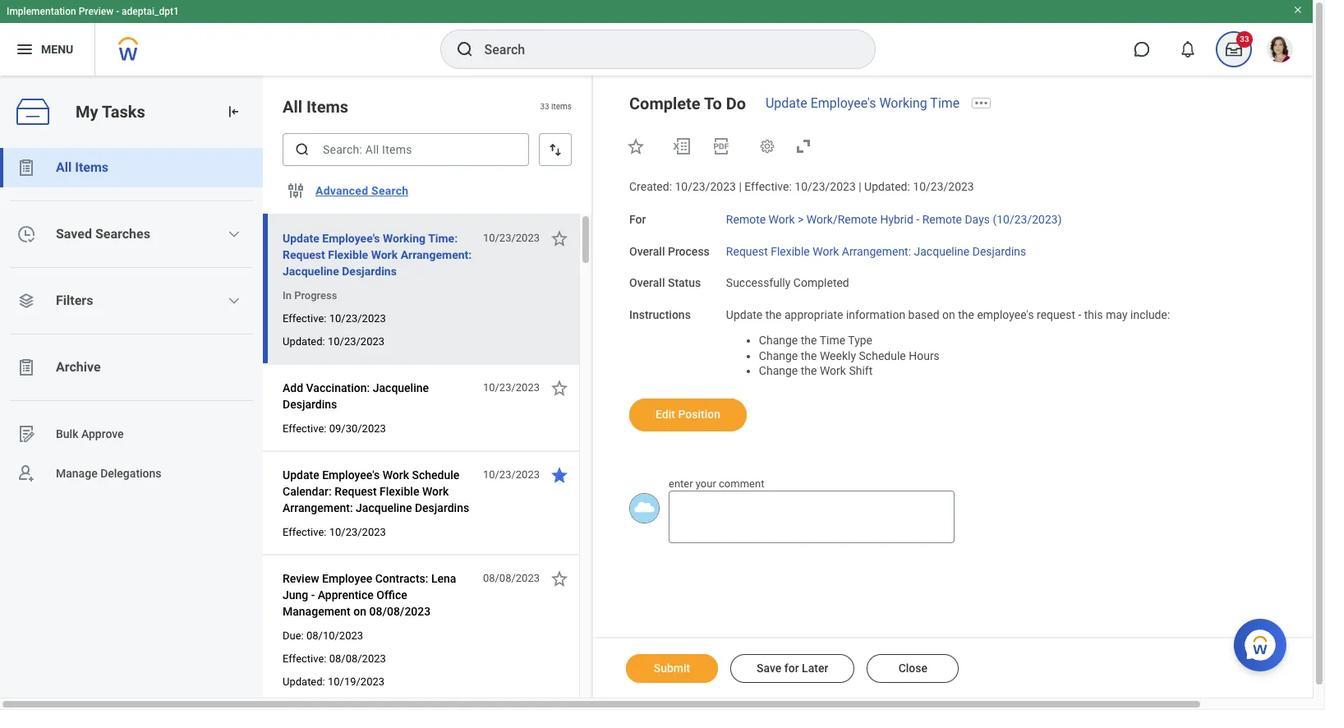 Task type: describe. For each thing, give the bounding box(es) containing it.
instructions
[[630, 308, 691, 321]]

the left "employee's"
[[959, 308, 975, 321]]

process
[[668, 245, 710, 258]]

work inside change the time type change the weekly schedule hours change the work shift
[[820, 364, 847, 377]]

progress
[[294, 289, 337, 302]]

effective: down calendar:
[[283, 526, 327, 538]]

33 for 33 items
[[540, 102, 550, 111]]

saved searches button
[[0, 215, 263, 254]]

1 effective: 10/23/2023 from the top
[[283, 312, 386, 325]]

the left the "weekly"
[[801, 349, 817, 362]]

preview
[[79, 6, 114, 17]]

perspective image
[[16, 291, 36, 311]]

close button
[[867, 654, 960, 683]]

apprentice
[[318, 589, 374, 602]]

work/remote
[[807, 213, 878, 226]]

on inside review employee contracts: lena jung - apprentice office management on 08/08/2023
[[354, 605, 367, 618]]

update employee's work schedule calendar: request flexible work arrangement: jacqueline desjardins button
[[283, 465, 474, 518]]

submit
[[654, 662, 691, 675]]

star image for update employee's work schedule calendar: request flexible work arrangement: jacqueline desjardins
[[550, 465, 570, 485]]

request flexible work arrangement: jacqueline desjardins link
[[726, 241, 1027, 258]]

desjardins inside add vaccination: jacqueline desjardins
[[283, 398, 337, 411]]

review employee contracts: lena jung - apprentice office management on 08/08/2023
[[283, 572, 457, 618]]

updated: 10/19/2023
[[283, 676, 385, 688]]

do
[[726, 94, 746, 113]]

clock check image
[[16, 224, 36, 244]]

adeptai_dpt1
[[122, 6, 179, 17]]

save for later
[[757, 662, 829, 675]]

all inside button
[[56, 159, 72, 175]]

work inside 'update employee's working time: request flexible work arrangement: jacqueline desjardins'
[[371, 248, 398, 261]]

search image
[[294, 141, 311, 158]]

all items inside all items button
[[56, 159, 109, 175]]

all inside item list element
[[283, 97, 303, 117]]

desjardins inside update employee's work schedule calendar: request flexible work arrangement: jacqueline desjardins
[[415, 501, 470, 515]]

notifications large image
[[1180, 41, 1197, 58]]

- right the 'hybrid'
[[917, 213, 920, 226]]

item list element
[[263, 76, 593, 710]]

chevron down image
[[228, 294, 241, 307]]

successfully
[[726, 276, 791, 290]]

days
[[965, 213, 990, 226]]

all items button
[[0, 148, 263, 187]]

1 | from the left
[[739, 180, 742, 193]]

workday assistant region
[[1235, 612, 1294, 672]]

09/30/2023
[[329, 422, 386, 435]]

33 for 33
[[1241, 35, 1250, 44]]

hybrid
[[881, 213, 914, 226]]

request inside update employee's work schedule calendar: request flexible work arrangement: jacqueline desjardins
[[335, 485, 377, 498]]

1 horizontal spatial on
[[943, 308, 956, 321]]

created:
[[630, 180, 672, 193]]

add vaccination: jacqueline desjardins
[[283, 381, 429, 411]]

schedule inside change the time type change the weekly schedule hours change the work shift
[[859, 349, 906, 362]]

effective: down due:
[[283, 653, 327, 665]]

inbox large image
[[1226, 41, 1243, 58]]

star image for add vaccination: jacqueline desjardins
[[550, 378, 570, 398]]

my tasks element inside menu banner
[[1212, 31, 1258, 67]]

change the time type change the weekly schedule hours change the work shift
[[759, 334, 940, 377]]

search image
[[455, 39, 475, 59]]

effective: down add
[[283, 422, 327, 435]]

bulk approve
[[56, 427, 124, 440]]

desjardins down days
[[973, 245, 1027, 258]]

type
[[848, 334, 873, 347]]

request inside 'update employee's working time: request flexible work arrangement: jacqueline desjardins'
[[283, 248, 325, 261]]

implementation preview -   adeptai_dpt1
[[7, 6, 179, 17]]

close
[[899, 662, 928, 675]]

complete
[[630, 94, 701, 113]]

remote work > work/remote hybrid - remote days (10/23/2023)
[[726, 213, 1062, 226]]

this
[[1085, 308, 1104, 321]]

update for update the appropriate information based on the employee's request - this may include:
[[726, 308, 763, 321]]

employee's for update employee's work schedule calendar: request flexible work arrangement: jacqueline desjardins
[[322, 469, 380, 482]]

configure image
[[286, 181, 306, 201]]

profile logan mcneil image
[[1267, 36, 1294, 66]]

jacqueline inside update employee's work schedule calendar: request flexible work arrangement: jacqueline desjardins
[[356, 501, 412, 515]]

Search Workday  search field
[[485, 31, 841, 67]]

advanced search
[[316, 184, 409, 197]]

office
[[377, 589, 408, 602]]

update employee's working time link
[[766, 95, 960, 111]]

update for update employee's working time: request flexible work arrangement: jacqueline desjardins
[[283, 232, 320, 245]]

submit button
[[626, 654, 718, 683]]

action bar region
[[593, 638, 1314, 698]]

complete to do
[[630, 94, 746, 113]]

1 remote from the left
[[726, 213, 766, 226]]

employee's
[[978, 308, 1035, 321]]

filters
[[56, 293, 93, 308]]

effective: down gear icon
[[745, 180, 792, 193]]

clipboard image
[[16, 158, 36, 178]]

update employee's working time
[[766, 95, 960, 111]]

jacqueline inside 'update employee's working time: request flexible work arrangement: jacqueline desjardins'
[[283, 265, 339, 278]]

bulk
[[56, 427, 78, 440]]

filters button
[[0, 281, 263, 321]]

created: 10/23/2023 | effective: 10/23/2023 | updated: 10/23/2023
[[630, 180, 975, 193]]

time:
[[428, 232, 458, 245]]

2 | from the left
[[859, 180, 862, 193]]

completed
[[794, 276, 850, 290]]

for
[[630, 213, 646, 226]]

(10/23/2023)
[[993, 213, 1062, 226]]

remote work > work/remote hybrid - remote days (10/23/2023) link
[[726, 209, 1062, 226]]

10/19/2023
[[328, 676, 385, 688]]

jacqueline down days
[[914, 245, 970, 258]]

flexible inside 'update employee's working time: request flexible work arrangement: jacqueline desjardins'
[[328, 248, 368, 261]]

later
[[802, 662, 829, 675]]

flexible inside update employee's work schedule calendar: request flexible work arrangement: jacqueline desjardins
[[380, 485, 420, 498]]

1 change from the top
[[759, 334, 798, 347]]

comment
[[719, 477, 765, 490]]

working for time
[[880, 95, 928, 111]]

jacqueline inside add vaccination: jacqueline desjardins
[[373, 381, 429, 395]]

approve
[[81, 427, 124, 440]]

due: 08/10/2023
[[283, 630, 363, 642]]

effective: 08/08/2023
[[283, 653, 386, 665]]

save
[[757, 662, 782, 675]]

add vaccination: jacqueline desjardins button
[[283, 378, 474, 414]]

archive button
[[0, 348, 263, 387]]

rename image
[[16, 424, 36, 444]]

archive
[[56, 359, 101, 375]]

overall for overall process
[[630, 245, 665, 258]]

overall status
[[630, 276, 701, 290]]

view printable version (pdf) image
[[712, 136, 732, 156]]

include:
[[1131, 308, 1171, 321]]

searches
[[95, 226, 150, 242]]

working for time:
[[383, 232, 426, 245]]



Task type: locate. For each thing, give the bounding box(es) containing it.
2 horizontal spatial flexible
[[771, 245, 810, 258]]

0 vertical spatial items
[[307, 97, 349, 117]]

change
[[759, 334, 798, 347], [759, 349, 798, 362], [759, 364, 798, 377]]

due:
[[283, 630, 304, 642]]

0 vertical spatial my tasks element
[[1212, 31, 1258, 67]]

items up search icon
[[307, 97, 349, 117]]

close environment banner image
[[1294, 5, 1304, 15]]

08/08/2023
[[483, 572, 540, 584], [369, 605, 431, 618], [329, 653, 386, 665]]

effective:
[[745, 180, 792, 193], [283, 312, 327, 325], [283, 422, 327, 435], [283, 526, 327, 538], [283, 653, 327, 665]]

3 change from the top
[[759, 364, 798, 377]]

employee
[[322, 572, 373, 585]]

work
[[769, 213, 795, 226], [813, 245, 839, 258], [371, 248, 398, 261], [820, 364, 847, 377], [383, 469, 409, 482], [422, 485, 449, 498]]

all right clipboard icon
[[56, 159, 72, 175]]

for
[[785, 662, 799, 675]]

arrangement: down remote work > work/remote hybrid - remote days (10/23/2023)
[[842, 245, 912, 258]]

0 horizontal spatial my tasks element
[[0, 76, 263, 710]]

0 horizontal spatial on
[[354, 605, 367, 618]]

1 vertical spatial overall
[[630, 276, 665, 290]]

overall status element
[[726, 267, 850, 291]]

1 horizontal spatial working
[[880, 95, 928, 111]]

- inside menu banner
[[116, 6, 119, 17]]

jacqueline up "09/30/2023"
[[373, 381, 429, 395]]

1 vertical spatial change
[[759, 349, 798, 362]]

0 vertical spatial effective: 10/23/2023
[[283, 312, 386, 325]]

1 horizontal spatial all items
[[283, 97, 349, 117]]

0 vertical spatial overall
[[630, 245, 665, 258]]

update down configure image
[[283, 232, 320, 245]]

menu banner
[[0, 0, 1314, 76]]

1 horizontal spatial my tasks element
[[1212, 31, 1258, 67]]

update employee's working time: request flexible work arrangement: jacqueline desjardins button
[[283, 229, 474, 281]]

0 vertical spatial schedule
[[859, 349, 906, 362]]

request right calendar:
[[335, 485, 377, 498]]

bulk approve link
[[0, 414, 263, 454]]

0 horizontal spatial schedule
[[412, 469, 460, 482]]

0 vertical spatial 08/08/2023
[[483, 572, 540, 584]]

updated: down in progress
[[283, 335, 325, 348]]

manage delegations
[[56, 467, 162, 480]]

remote left >
[[726, 213, 766, 226]]

menu button
[[0, 23, 95, 76]]

my tasks element containing 33
[[1212, 31, 1258, 67]]

calendar:
[[283, 485, 332, 498]]

on right based
[[943, 308, 956, 321]]

0 horizontal spatial time
[[820, 334, 846, 347]]

0 vertical spatial all
[[283, 97, 303, 117]]

update the appropriate information based on the employee's request - this may include:
[[726, 308, 1171, 321]]

update for update employee's work schedule calendar: request flexible work arrangement: jacqueline desjardins
[[283, 469, 319, 482]]

0 vertical spatial on
[[943, 308, 956, 321]]

working inside 'update employee's working time: request flexible work arrangement: jacqueline desjardins'
[[383, 232, 426, 245]]

33 left profile logan mcneil image
[[1241, 35, 1250, 44]]

Search: All Items text field
[[283, 133, 529, 166]]

in
[[283, 289, 292, 302]]

position
[[678, 408, 721, 421]]

employee's for update employee's working time: request flexible work arrangement: jacqueline desjardins
[[322, 232, 380, 245]]

employee's for update employee's working time
[[811, 95, 877, 111]]

1 horizontal spatial flexible
[[380, 485, 420, 498]]

remote left days
[[923, 213, 963, 226]]

items inside button
[[75, 159, 109, 175]]

enter
[[669, 477, 693, 490]]

review
[[283, 572, 319, 585]]

1 vertical spatial all
[[56, 159, 72, 175]]

0 horizontal spatial working
[[383, 232, 426, 245]]

0 vertical spatial 33
[[1241, 35, 1250, 44]]

my tasks
[[76, 102, 145, 121]]

employee's inside 'update employee's working time: request flexible work arrangement: jacqueline desjardins'
[[322, 232, 380, 245]]

schedule inside update employee's work schedule calendar: request flexible work arrangement: jacqueline desjardins
[[412, 469, 460, 482]]

contracts:
[[375, 572, 429, 585]]

update up calendar:
[[283, 469, 319, 482]]

10/23/2023
[[675, 180, 736, 193], [795, 180, 856, 193], [913, 180, 975, 193], [483, 232, 540, 244], [329, 312, 386, 325], [328, 335, 385, 348], [483, 381, 540, 394], [483, 469, 540, 481], [329, 526, 386, 538]]

-
[[116, 6, 119, 17], [917, 213, 920, 226], [1079, 308, 1082, 321], [311, 589, 315, 602]]

the down appropriate
[[801, 334, 817, 347]]

1 horizontal spatial time
[[931, 95, 960, 111]]

the left shift
[[801, 364, 817, 377]]

1 horizontal spatial all
[[283, 97, 303, 117]]

all items right clipboard icon
[[56, 159, 109, 175]]

updated: for review employee contracts: lena jung - apprentice office management on 08/08/2023
[[283, 676, 325, 688]]

arrangement:
[[842, 245, 912, 258], [401, 248, 472, 261], [283, 501, 353, 515]]

08/08/2023 inside review employee contracts: lena jung - apprentice office management on 08/08/2023
[[369, 605, 431, 618]]

all items inside item list element
[[283, 97, 349, 117]]

update employee's work schedule calendar: request flexible work arrangement: jacqueline desjardins
[[283, 469, 470, 515]]

justify image
[[15, 39, 35, 59]]

effective: down in progress
[[283, 312, 327, 325]]

desjardins
[[973, 245, 1027, 258], [342, 265, 397, 278], [283, 398, 337, 411], [415, 501, 470, 515]]

1 vertical spatial schedule
[[412, 469, 460, 482]]

update inside 'update employee's working time: request flexible work arrangement: jacqueline desjardins'
[[283, 232, 320, 245]]

manage delegations link
[[0, 454, 263, 493]]

1 vertical spatial 08/08/2023
[[369, 605, 431, 618]]

weekly
[[820, 349, 857, 362]]

my
[[76, 102, 98, 121]]

items
[[552, 102, 572, 111]]

2 vertical spatial 08/08/2023
[[329, 653, 386, 665]]

1 horizontal spatial 33
[[1241, 35, 1250, 44]]

arrangement: inside update employee's work schedule calendar: request flexible work arrangement: jacqueline desjardins
[[283, 501, 353, 515]]

arrangement: down calendar:
[[283, 501, 353, 515]]

overall up instructions
[[630, 276, 665, 290]]

08/08/2023 down office
[[369, 605, 431, 618]]

0 horizontal spatial arrangement:
[[283, 501, 353, 515]]

vaccination:
[[306, 381, 370, 395]]

status
[[668, 276, 701, 290]]

star image for review employee contracts: lena jung - apprentice office management on 08/08/2023
[[550, 569, 570, 589]]

update employee's working time: request flexible work arrangement: jacqueline desjardins
[[283, 232, 472, 278]]

flexible up progress
[[328, 248, 368, 261]]

saved
[[56, 226, 92, 242]]

list containing all items
[[0, 148, 263, 493]]

33 inside item list element
[[540, 102, 550, 111]]

1 vertical spatial employee's
[[322, 232, 380, 245]]

items inside item list element
[[307, 97, 349, 117]]

>
[[798, 213, 804, 226]]

review employee contracts: lena jung - apprentice office management on 08/08/2023 button
[[283, 569, 474, 621]]

time
[[931, 95, 960, 111], [820, 334, 846, 347]]

update
[[766, 95, 808, 111], [283, 232, 320, 245], [726, 308, 763, 321], [283, 469, 319, 482]]

request
[[726, 245, 768, 258], [283, 248, 325, 261], [335, 485, 377, 498]]

clipboard image
[[16, 358, 36, 377]]

star image
[[550, 229, 570, 248]]

update down successfully on the top of page
[[726, 308, 763, 321]]

chevron down image
[[228, 228, 241, 241]]

0 horizontal spatial request
[[283, 248, 325, 261]]

33 button
[[1217, 31, 1253, 67]]

enter your comment text field
[[669, 491, 955, 544]]

08/10/2023
[[307, 630, 363, 642]]

employee's up calendar:
[[322, 469, 380, 482]]

33 left items in the left of the page
[[540, 102, 550, 111]]

2 effective: 10/23/2023 from the top
[[283, 526, 386, 538]]

updated: down effective: 08/08/2023 at the bottom left of page
[[283, 676, 325, 688]]

33 inside button
[[1241, 35, 1250, 44]]

0 vertical spatial updated:
[[865, 180, 911, 193]]

- left this
[[1079, 308, 1082, 321]]

1 vertical spatial working
[[383, 232, 426, 245]]

1 horizontal spatial items
[[307, 97, 349, 117]]

desjardins down add
[[283, 398, 337, 411]]

request flexible work arrangement: jacqueline desjardins
[[726, 245, 1027, 258]]

all items up search icon
[[283, 97, 349, 117]]

desjardins up updated: 10/23/2023
[[342, 265, 397, 278]]

flexible up 'overall status' element
[[771, 245, 810, 258]]

update up fullscreen image
[[766, 95, 808, 111]]

hours
[[909, 349, 940, 362]]

jacqueline up in progress
[[283, 265, 339, 278]]

updated:
[[865, 180, 911, 193], [283, 335, 325, 348], [283, 676, 325, 688]]

0 vertical spatial all items
[[283, 97, 349, 117]]

working
[[880, 95, 928, 111], [383, 232, 426, 245]]

1 horizontal spatial remote
[[923, 213, 963, 226]]

my tasks element
[[1212, 31, 1258, 67], [0, 76, 263, 710]]

2 vertical spatial updated:
[[283, 676, 325, 688]]

jung
[[283, 589, 308, 602]]

0 vertical spatial time
[[931, 95, 960, 111]]

desjardins up lena
[[415, 501, 470, 515]]

gear image
[[759, 138, 776, 155]]

all up search icon
[[283, 97, 303, 117]]

my tasks element containing my tasks
[[0, 76, 263, 710]]

1 horizontal spatial request
[[335, 485, 377, 498]]

0 vertical spatial change
[[759, 334, 798, 347]]

menu
[[41, 42, 73, 56]]

0 horizontal spatial items
[[75, 159, 109, 175]]

updated: up remote work > work/remote hybrid - remote days (10/23/2023) link
[[865, 180, 911, 193]]

sort image
[[547, 141, 564, 158]]

effective: 10/23/2023 up "employee"
[[283, 526, 386, 538]]

based
[[909, 308, 940, 321]]

search
[[372, 184, 409, 197]]

1 vertical spatial time
[[820, 334, 846, 347]]

manage
[[56, 467, 98, 480]]

management
[[283, 605, 351, 618]]

08/08/2023 up 10/19/2023
[[329, 653, 386, 665]]

effective: 10/23/2023
[[283, 312, 386, 325], [283, 526, 386, 538]]

effective: 10/23/2023 up updated: 10/23/2023
[[283, 312, 386, 325]]

- inside review employee contracts: lena jung - apprentice office management on 08/08/2023
[[311, 589, 315, 602]]

2 remote from the left
[[923, 213, 963, 226]]

saved searches
[[56, 226, 150, 242]]

on down apprentice
[[354, 605, 367, 618]]

all
[[283, 97, 303, 117], [56, 159, 72, 175]]

employee's inside update employee's work schedule calendar: request flexible work arrangement: jacqueline desjardins
[[322, 469, 380, 482]]

2 vertical spatial change
[[759, 364, 798, 377]]

2 horizontal spatial request
[[726, 245, 768, 258]]

08/08/2023 right lena
[[483, 572, 540, 584]]

star image
[[626, 136, 646, 156], [550, 378, 570, 398], [550, 465, 570, 485], [550, 569, 570, 589]]

time inside change the time type change the weekly schedule hours change the work shift
[[820, 334, 846, 347]]

tasks
[[102, 102, 145, 121]]

request up in progress
[[283, 248, 325, 261]]

your
[[696, 477, 717, 490]]

overall for overall status
[[630, 276, 665, 290]]

0 vertical spatial employee's
[[811, 95, 877, 111]]

2 overall from the top
[[630, 276, 665, 290]]

1 vertical spatial 33
[[540, 102, 550, 111]]

arrangement: inside 'update employee's working time: request flexible work arrangement: jacqueline desjardins'
[[401, 248, 472, 261]]

2 vertical spatial employee's
[[322, 469, 380, 482]]

arrangement: down time:
[[401, 248, 472, 261]]

0 horizontal spatial flexible
[[328, 248, 368, 261]]

flexible down "09/30/2023"
[[380, 485, 420, 498]]

request up successfully on the top of page
[[726, 245, 768, 258]]

list
[[0, 148, 263, 493]]

the down successfully completed
[[766, 308, 782, 321]]

transformation import image
[[225, 104, 242, 120]]

0 horizontal spatial 33
[[540, 102, 550, 111]]

update for update employee's working time
[[766, 95, 808, 111]]

lena
[[432, 572, 457, 585]]

0 vertical spatial working
[[880, 95, 928, 111]]

the
[[766, 308, 782, 321], [959, 308, 975, 321], [801, 334, 817, 347], [801, 349, 817, 362], [801, 364, 817, 377]]

in progress
[[283, 289, 337, 302]]

1 vertical spatial my tasks element
[[0, 76, 263, 710]]

2 horizontal spatial arrangement:
[[842, 245, 912, 258]]

desjardins inside 'update employee's working time: request flexible work arrangement: jacqueline desjardins'
[[342, 265, 397, 278]]

save for later button
[[731, 654, 855, 683]]

33
[[1241, 35, 1250, 44], [540, 102, 550, 111]]

1 vertical spatial on
[[354, 605, 367, 618]]

jacqueline up contracts:
[[356, 501, 412, 515]]

information
[[847, 308, 906, 321]]

fullscreen image
[[794, 136, 814, 156]]

successfully completed
[[726, 276, 850, 290]]

user plus image
[[16, 464, 36, 483]]

0 horizontal spatial |
[[739, 180, 742, 193]]

to
[[704, 94, 722, 113]]

on
[[943, 308, 956, 321], [354, 605, 367, 618]]

updated: for update employee's working time: request flexible work arrangement: jacqueline desjardins
[[283, 335, 325, 348]]

1 vertical spatial effective: 10/23/2023
[[283, 526, 386, 538]]

1 vertical spatial items
[[75, 159, 109, 175]]

1 overall from the top
[[630, 245, 665, 258]]

0 horizontal spatial remote
[[726, 213, 766, 226]]

1 vertical spatial all items
[[56, 159, 109, 175]]

employee's down advanced
[[322, 232, 380, 245]]

implementation
[[7, 6, 76, 17]]

1 horizontal spatial arrangement:
[[401, 248, 472, 261]]

appropriate
[[785, 308, 844, 321]]

1 horizontal spatial schedule
[[859, 349, 906, 362]]

update inside update employee's work schedule calendar: request flexible work arrangement: jacqueline desjardins
[[283, 469, 319, 482]]

2 change from the top
[[759, 349, 798, 362]]

- up management
[[311, 589, 315, 602]]

33 items
[[540, 102, 572, 111]]

- right preview
[[116, 6, 119, 17]]

updated: 10/23/2023
[[283, 335, 385, 348]]

export to excel image
[[672, 136, 692, 156]]

employee's up fullscreen image
[[811, 95, 877, 111]]

items down the my
[[75, 159, 109, 175]]

0 horizontal spatial all items
[[56, 159, 109, 175]]

1 horizontal spatial |
[[859, 180, 862, 193]]

edit position
[[656, 408, 721, 421]]

overall down for
[[630, 245, 665, 258]]

schedule
[[859, 349, 906, 362], [412, 469, 460, 482]]

flexible
[[771, 245, 810, 258], [328, 248, 368, 261], [380, 485, 420, 498]]

1 vertical spatial updated:
[[283, 335, 325, 348]]

0 horizontal spatial all
[[56, 159, 72, 175]]



Task type: vqa. For each thing, say whether or not it's contained in the screenshot.
holland
no



